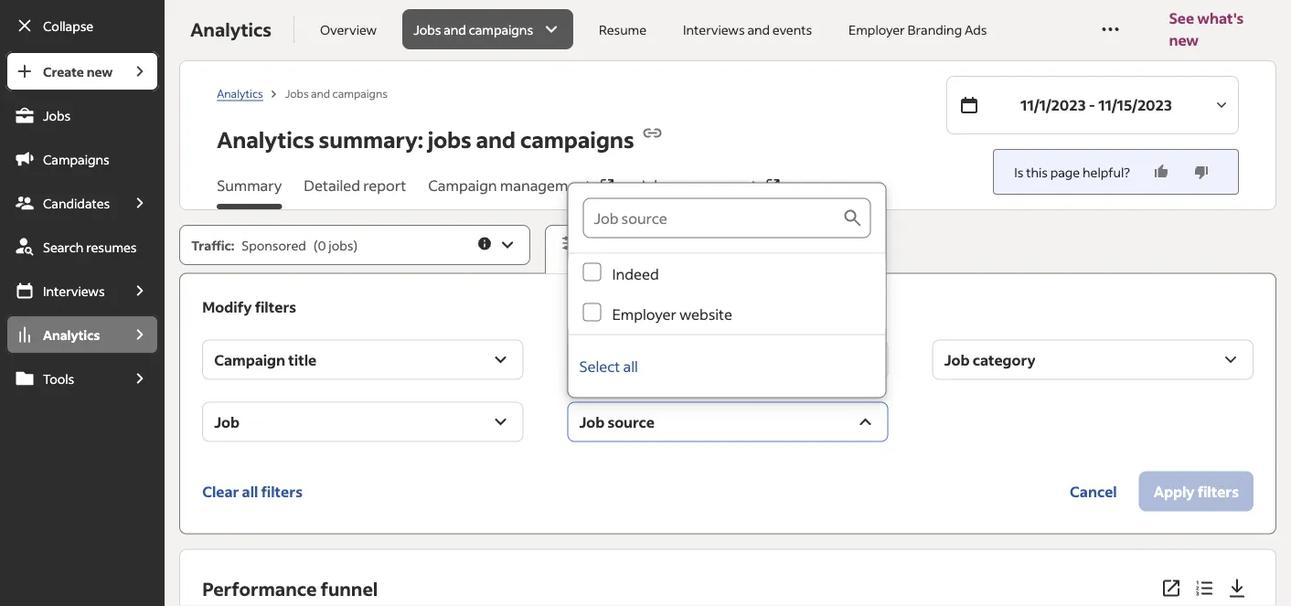 Task type: describe. For each thing, give the bounding box(es) containing it.
events
[[773, 21, 812, 38]]

all for select
[[623, 357, 638, 376]]

2 vertical spatial campaigns
[[520, 125, 634, 154]]

jobs link
[[5, 95, 159, 135]]

jobs and campaigns inside button
[[414, 21, 533, 38]]

job for job source
[[579, 413, 605, 431]]

job category button
[[933, 340, 1254, 380]]

detailed report link
[[304, 175, 406, 209]]

management for campaign management
[[500, 176, 591, 195]]

job management link
[[639, 175, 783, 209]]

campaigns inside button
[[469, 21, 533, 38]]

table view image
[[1194, 578, 1216, 600]]

employer for employer branding ads
[[849, 21, 905, 38]]

search
[[43, 239, 84, 255]]

this
[[1027, 164, 1048, 180]]

view detailed report image
[[1161, 578, 1183, 600]]

campaign management link
[[428, 175, 617, 209]]

menu bar containing create new
[[0, 51, 165, 606]]

cancel button
[[1056, 472, 1132, 512]]

campaign for campaign management
[[428, 176, 497, 195]]

page
[[1051, 164, 1081, 180]]

job for job management
[[639, 176, 663, 195]]

new inside create new link
[[87, 63, 113, 80]]

clear
[[202, 482, 239, 501]]

sponsored
[[242, 237, 306, 253]]

see
[[1169, 9, 1195, 27]]

website
[[680, 305, 733, 323]]

1 vertical spatial jobs
[[329, 237, 353, 253]]

analytics inside 'menu bar'
[[43, 327, 100, 343]]

11/1/2023
[[1021, 96, 1086, 114]]

resume link
[[588, 9, 658, 49]]

summary link
[[217, 175, 282, 209]]

detailed
[[304, 176, 360, 195]]

candidates link
[[5, 183, 121, 223]]

collapse
[[43, 17, 93, 34]]

jobs and campaigns button
[[403, 9, 574, 49]]

search resumes
[[43, 239, 137, 255]]

management for job management
[[666, 176, 757, 195]]

this page is not helpful image
[[1193, 163, 1211, 181]]

0
[[318, 237, 326, 253]]

is this page helpful?
[[1015, 164, 1131, 180]]

traffic: sponsored ( 0 jobs )
[[191, 237, 358, 253]]

select
[[579, 357, 621, 376]]

report
[[363, 176, 406, 195]]

interviews for interviews and events
[[683, 21, 745, 38]]

(
[[314, 237, 318, 253]]

detailed report
[[304, 176, 406, 195]]

traffic:
[[191, 237, 234, 253]]

modify
[[202, 297, 252, 316]]

helpful?
[[1083, 164, 1131, 180]]

title
[[288, 350, 317, 369]]

candidates
[[43, 195, 110, 211]]

performance
[[202, 577, 317, 601]]

filters inside button
[[261, 482, 303, 501]]

job category
[[945, 350, 1036, 369]]

campaign for campaign title
[[214, 350, 285, 369]]

analytics summary: jobs and campaigns
[[217, 125, 634, 154]]

cancel
[[1070, 482, 1118, 501]]

Job source field
[[583, 198, 842, 238]]

job for job category
[[945, 350, 970, 369]]

job source list box
[[568, 183, 886, 398]]

is
[[1015, 164, 1024, 180]]

this filters data based on the type of traffic a job received, not the sponsored status of the job itself. some jobs may receive both sponsored and organic traffic. combined view shows all traffic. image
[[477, 236, 493, 252]]

jobs inside 'menu bar'
[[43, 107, 71, 123]]



Task type: locate. For each thing, give the bounding box(es) containing it.
new inside see what's new
[[1169, 31, 1199, 49]]

1 horizontal spatial jobs and campaigns
[[414, 21, 533, 38]]

campaign inside "link"
[[428, 176, 497, 195]]

0 vertical spatial campaign
[[428, 176, 497, 195]]

1 vertical spatial campaigns
[[333, 86, 388, 100]]

this page is helpful image
[[1153, 163, 1171, 181]]

0 vertical spatial jobs
[[414, 21, 441, 38]]

indeed option
[[568, 254, 886, 294]]

1 horizontal spatial jobs
[[428, 125, 472, 154]]

campaigns link
[[5, 139, 159, 179]]

ads
[[965, 21, 987, 38]]

campaign management
[[428, 176, 591, 195]]

all right select
[[623, 357, 638, 376]]

interviews
[[683, 21, 745, 38], [43, 283, 105, 299]]

0 horizontal spatial analytics link
[[5, 315, 121, 355]]

analytics
[[190, 17, 272, 41], [217, 86, 263, 100], [217, 125, 314, 154], [43, 327, 100, 343]]

employer branding ads link
[[838, 9, 998, 49]]

branding
[[908, 21, 963, 38]]

jobs
[[414, 21, 441, 38], [285, 86, 309, 100], [43, 107, 71, 123]]

jobs up campaign management on the top of page
[[428, 125, 472, 154]]

1 horizontal spatial campaign
[[428, 176, 497, 195]]

jobs inside button
[[414, 21, 441, 38]]

filter data
[[586, 236, 648, 252]]

1 horizontal spatial jobs
[[285, 86, 309, 100]]

campaigns
[[469, 21, 533, 38], [333, 86, 388, 100], [520, 125, 634, 154]]

what's
[[1198, 9, 1244, 27]]

tools link
[[5, 359, 121, 399]]

0 vertical spatial interviews
[[683, 21, 745, 38]]

new
[[1169, 31, 1199, 49], [87, 63, 113, 80]]

job inside popup button
[[945, 350, 970, 369]]

0 horizontal spatial all
[[242, 482, 258, 501]]

1 vertical spatial all
[[242, 482, 258, 501]]

new down see
[[1169, 31, 1199, 49]]

campaign left title
[[214, 350, 285, 369]]

employer branding ads
[[849, 21, 987, 38]]

resumes
[[86, 239, 137, 255]]

0 vertical spatial jobs
[[428, 125, 472, 154]]

and
[[444, 21, 466, 38], [748, 21, 770, 38], [311, 86, 330, 100], [476, 125, 516, 154]]

1 vertical spatial interviews
[[43, 283, 105, 299]]

summary
[[217, 176, 282, 195]]

1 vertical spatial new
[[87, 63, 113, 80]]

summary:
[[319, 125, 423, 154]]

filters
[[255, 297, 296, 316], [261, 482, 303, 501]]

interviews down the search resumes link
[[43, 283, 105, 299]]

employer
[[849, 21, 905, 38], [612, 305, 677, 323]]

job source
[[579, 413, 655, 431]]

0 horizontal spatial interviews
[[43, 283, 105, 299]]

11/1/2023 - 11/15/2023
[[1021, 96, 1173, 114]]

employer inside option
[[612, 305, 677, 323]]

job up clear
[[214, 413, 240, 431]]

analytics link inside 'menu bar'
[[5, 315, 121, 355]]

job left source
[[579, 413, 605, 431]]

job down show shareable url 'image'
[[639, 176, 663, 195]]

select all
[[579, 357, 638, 376]]

2 management from the left
[[666, 176, 757, 195]]

category
[[973, 350, 1036, 369]]

0 vertical spatial analytics link
[[217, 86, 263, 101]]

resume
[[599, 21, 647, 38]]

1 management from the left
[[500, 176, 591, 195]]

0 horizontal spatial management
[[500, 176, 591, 195]]

1 vertical spatial filters
[[261, 482, 303, 501]]

1 vertical spatial jobs and campaigns
[[285, 86, 388, 100]]

new right create
[[87, 63, 113, 80]]

campaign inside "popup button"
[[214, 350, 285, 369]]

)
[[353, 237, 358, 253]]

0 vertical spatial new
[[1169, 31, 1199, 49]]

all right clear
[[242, 482, 258, 501]]

1 horizontal spatial employer
[[849, 21, 905, 38]]

2 horizontal spatial jobs
[[414, 21, 441, 38]]

1 vertical spatial jobs
[[285, 86, 309, 100]]

employer website
[[612, 305, 733, 323]]

0 horizontal spatial campaign
[[214, 350, 285, 369]]

see what's new
[[1169, 9, 1244, 49]]

interviews and events
[[683, 21, 812, 38]]

select all button
[[579, 346, 638, 387]]

performance funnel
[[202, 577, 378, 601]]

interviews and events link
[[672, 9, 823, 49]]

1 horizontal spatial management
[[666, 176, 757, 195]]

job inside dropdown button
[[214, 413, 240, 431]]

interviews link
[[5, 271, 121, 311]]

1 vertical spatial analytics link
[[5, 315, 121, 355]]

0 horizontal spatial new
[[87, 63, 113, 80]]

funnel
[[321, 577, 378, 601]]

campaigns
[[43, 151, 110, 167]]

2 vertical spatial jobs
[[43, 107, 71, 123]]

employer left the branding
[[849, 21, 905, 38]]

0 vertical spatial all
[[623, 357, 638, 376]]

overview
[[320, 21, 377, 38]]

job
[[639, 176, 663, 195], [945, 350, 970, 369], [214, 413, 240, 431], [579, 413, 605, 431]]

1 horizontal spatial all
[[623, 357, 638, 376]]

interviews left events
[[683, 21, 745, 38]]

1 vertical spatial campaign
[[214, 350, 285, 369]]

all inside the job source list box
[[623, 357, 638, 376]]

analytics link
[[217, 86, 263, 101], [5, 315, 121, 355]]

interviews for interviews
[[43, 283, 105, 299]]

1 horizontal spatial analytics link
[[217, 86, 263, 101]]

clear all filters
[[202, 482, 303, 501]]

jobs and campaigns
[[414, 21, 533, 38], [285, 86, 388, 100]]

employer down indeed
[[612, 305, 677, 323]]

show shareable url image
[[642, 122, 664, 144]]

search resumes link
[[5, 227, 159, 267]]

create new
[[43, 63, 113, 80]]

tools
[[43, 370, 74, 387]]

0 horizontal spatial jobs and campaigns
[[285, 86, 388, 100]]

management inside "link"
[[500, 176, 591, 195]]

job management
[[639, 176, 757, 195]]

modify filters
[[202, 297, 296, 316]]

0 vertical spatial jobs and campaigns
[[414, 21, 533, 38]]

campaign title button
[[202, 340, 524, 380]]

overflow menu image
[[1100, 18, 1122, 40]]

job button
[[202, 402, 524, 442]]

job for job
[[214, 413, 240, 431]]

source
[[608, 413, 655, 431]]

1 horizontal spatial new
[[1169, 31, 1199, 49]]

filters right modify at left
[[255, 297, 296, 316]]

0 vertical spatial campaigns
[[469, 21, 533, 38]]

collapse button
[[5, 5, 159, 46]]

filter data button
[[545, 225, 692, 274]]

campaign down analytics summary: jobs and campaigns
[[428, 176, 497, 195]]

clear all filters button
[[202, 472, 303, 512]]

job left "category"
[[945, 350, 970, 369]]

11/15/2023
[[1099, 96, 1173, 114]]

employer website option
[[568, 294, 886, 334]]

campaign title
[[214, 350, 317, 369]]

0 horizontal spatial jobs
[[329, 237, 353, 253]]

employer for employer website
[[612, 305, 677, 323]]

0 horizontal spatial jobs
[[43, 107, 71, 123]]

all
[[623, 357, 638, 376], [242, 482, 258, 501]]

1 horizontal spatial interviews
[[683, 21, 745, 38]]

menu bar
[[0, 51, 165, 606]]

data
[[621, 236, 648, 252]]

management up "job source" 'field'
[[666, 176, 757, 195]]

indeed
[[612, 264, 659, 283]]

campaign
[[428, 176, 497, 195], [214, 350, 285, 369]]

0 horizontal spatial employer
[[612, 305, 677, 323]]

filters right clear
[[261, 482, 303, 501]]

create new link
[[5, 51, 121, 91]]

-
[[1089, 96, 1096, 114]]

jobs
[[428, 125, 472, 154], [329, 237, 353, 253]]

all for clear
[[242, 482, 258, 501]]

overview link
[[309, 9, 388, 49]]

filter
[[586, 236, 618, 252]]

and inside button
[[444, 21, 466, 38]]

job inside popup button
[[579, 413, 605, 431]]

job source button
[[568, 402, 889, 442]]

management
[[500, 176, 591, 195], [666, 176, 757, 195]]

1 vertical spatial employer
[[612, 305, 677, 323]]

create
[[43, 63, 84, 80]]

jobs right 0
[[329, 237, 353, 253]]

0 vertical spatial employer
[[849, 21, 905, 38]]

0 vertical spatial filters
[[255, 297, 296, 316]]

export as csv image
[[1227, 578, 1249, 600]]

management up filter
[[500, 176, 591, 195]]

see what's new button
[[1169, 0, 1270, 60]]



Task type: vqa. For each thing, say whether or not it's contained in the screenshot.
CANDIDATES link
yes



